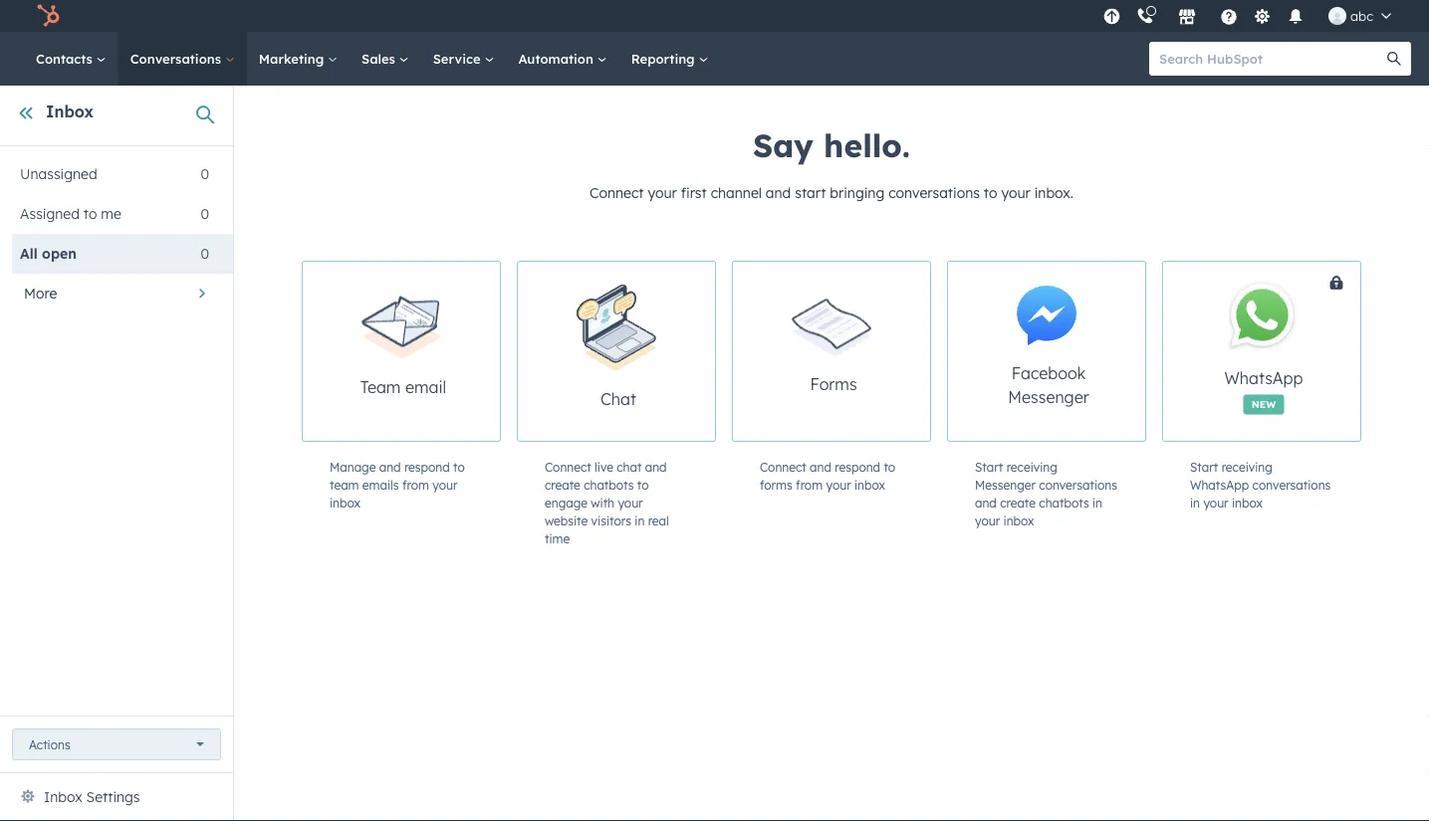 Task type: describe. For each thing, give the bounding box(es) containing it.
hubspot link
[[24, 4, 75, 28]]

actions button
[[12, 729, 221, 761]]

Facebook Messenger checkbox
[[947, 261, 1146, 442]]

whatsapp new
[[1224, 368, 1303, 411]]

service
[[433, 50, 484, 67]]

marketing
[[259, 50, 328, 67]]

0 for open
[[201, 245, 209, 262]]

marketing link
[[247, 32, 350, 86]]

live
[[595, 460, 613, 475]]

in inside start receiving messenger conversations and create chatbots in your inbox
[[1093, 495, 1103, 510]]

team
[[330, 478, 359, 492]]

Forms checkbox
[[732, 261, 931, 442]]

automation
[[518, 50, 597, 67]]

abc menu
[[1098, 0, 1405, 32]]

facebook
[[1012, 364, 1086, 383]]

marketplaces image
[[1178, 9, 1196, 27]]

upgrade link
[[1100, 5, 1124, 26]]

actions
[[29, 737, 70, 752]]

create inside start receiving messenger conversations and create chatbots in your inbox
[[1000, 495, 1036, 510]]

connect and respond to forms from your inbox
[[760, 460, 895, 492]]

channel
[[711, 184, 762, 202]]

reporting link
[[619, 32, 721, 86]]

inbox for inbox settings
[[44, 789, 82, 806]]

your inside connect live chat and create chatbots to engage with your website visitors in real time
[[618, 495, 643, 510]]

notifications button
[[1279, 0, 1313, 32]]

respond for team email
[[404, 460, 450, 475]]

connect live chat and create chatbots to engage with your website visitors in real time
[[545, 460, 669, 546]]

contacts
[[36, 50, 96, 67]]

help image
[[1220, 9, 1238, 27]]

team
[[360, 377, 401, 397]]

start for start receiving messenger conversations and create chatbots in your inbox
[[975, 460, 1003, 475]]

emails
[[362, 478, 399, 492]]

abc button
[[1317, 0, 1403, 32]]

calling icon image
[[1136, 8, 1154, 26]]

your inside start receiving messenger conversations and create chatbots in your inbox
[[975, 513, 1000, 528]]

Search HubSpot search field
[[1149, 42, 1393, 76]]

and inside start receiving messenger conversations and create chatbots in your inbox
[[975, 495, 997, 510]]

your inside start receiving whatsapp conversations in your inbox
[[1203, 495, 1229, 510]]

to inside connect and respond to forms from your inbox
[[884, 460, 895, 475]]

inbox settings link
[[44, 786, 140, 810]]

manage
[[330, 460, 376, 475]]

your inside connect and respond to forms from your inbox
[[826, 478, 851, 492]]

upgrade image
[[1103, 8, 1121, 26]]

search image
[[1387, 52, 1401, 66]]

open
[[42, 245, 77, 262]]

me
[[101, 205, 121, 223]]

all
[[20, 245, 38, 262]]

engage
[[545, 495, 588, 510]]

start receiving messenger conversations and create chatbots in your inbox
[[975, 460, 1117, 528]]

1 0 from the top
[[201, 165, 209, 183]]

marketplaces button
[[1166, 0, 1208, 32]]

and inside connect and respond to forms from your inbox
[[810, 460, 831, 475]]

gary orlando image
[[1329, 7, 1347, 25]]

start for start receiving whatsapp conversations in your inbox
[[1190, 460, 1218, 475]]

your inside manage and respond to team emails from your inbox
[[432, 478, 458, 492]]

conversations for start receiving whatsapp conversations in your inbox
[[1252, 478, 1331, 492]]

inbox for inbox
[[46, 102, 94, 122]]

hubspot image
[[36, 4, 60, 28]]

calling icon button
[[1128, 3, 1162, 29]]

inbox.
[[1035, 184, 1074, 202]]

inbox inside start receiving messenger conversations and create chatbots in your inbox
[[1003, 513, 1034, 528]]

more
[[24, 285, 57, 302]]

sales link
[[350, 32, 421, 86]]

with
[[591, 495, 615, 510]]

inbox inside start receiving whatsapp conversations in your inbox
[[1232, 495, 1263, 510]]

inbox inside connect and respond to forms from your inbox
[[854, 478, 885, 492]]

sales
[[362, 50, 399, 67]]

connect for forms
[[760, 460, 806, 475]]

0 for to
[[201, 205, 209, 223]]

inbox inside manage and respond to team emails from your inbox
[[330, 495, 360, 510]]



Task type: locate. For each thing, give the bounding box(es) containing it.
2 vertical spatial 0
[[201, 245, 209, 262]]

chat
[[601, 389, 636, 409]]

hello.
[[824, 125, 910, 165]]

1 start from the left
[[975, 460, 1003, 475]]

1 horizontal spatial in
[[1093, 495, 1103, 510]]

receiving for whatsapp
[[1222, 460, 1273, 475]]

start
[[975, 460, 1003, 475], [1190, 460, 1218, 475]]

Chat checkbox
[[517, 261, 716, 442]]

0 vertical spatial create
[[545, 478, 580, 492]]

1 vertical spatial create
[[1000, 495, 1036, 510]]

abc
[[1351, 7, 1373, 24]]

and inside connect live chat and create chatbots to engage with your website visitors in real time
[[645, 460, 667, 475]]

chatbots inside connect live chat and create chatbots to engage with your website visitors in real time
[[584, 478, 634, 492]]

1 vertical spatial messenger
[[975, 478, 1036, 492]]

2 0 from the top
[[201, 205, 209, 223]]

conversations inside start receiving messenger conversations and create chatbots in your inbox
[[1039, 478, 1117, 492]]

0 vertical spatial chatbots
[[584, 478, 634, 492]]

inbox left settings
[[44, 789, 82, 806]]

conversations for start receiving messenger conversations and create chatbots in your inbox
[[1039, 478, 1117, 492]]

real
[[648, 513, 669, 528]]

connect your first channel and start bringing conversations to your inbox.
[[590, 184, 1074, 202]]

conversations link
[[118, 32, 247, 86]]

1 horizontal spatial receiving
[[1222, 460, 1273, 475]]

manage and respond to team emails from your inbox
[[330, 460, 465, 510]]

contacts link
[[24, 32, 118, 86]]

start inside start receiving messenger conversations and create chatbots in your inbox
[[975, 460, 1003, 475]]

0 horizontal spatial create
[[545, 478, 580, 492]]

0 vertical spatial inbox
[[46, 102, 94, 122]]

respond inside manage and respond to team emails from your inbox
[[404, 460, 450, 475]]

in inside connect live chat and create chatbots to engage with your website visitors in real time
[[635, 513, 645, 528]]

messenger
[[1008, 387, 1089, 407], [975, 478, 1036, 492]]

connect inside connect and respond to forms from your inbox
[[760, 460, 806, 475]]

in
[[1093, 495, 1103, 510], [1190, 495, 1200, 510], [635, 513, 645, 528]]

0 horizontal spatial receiving
[[1007, 460, 1057, 475]]

facebook messenger
[[1008, 364, 1089, 407]]

to inside manage and respond to team emails from your inbox
[[453, 460, 465, 475]]

unassigned
[[20, 165, 97, 183]]

1 respond from the left
[[404, 460, 450, 475]]

connect up the engage on the bottom of the page
[[545, 460, 591, 475]]

0
[[201, 165, 209, 183], [201, 205, 209, 223], [201, 245, 209, 262]]

start receiving whatsapp conversations in your inbox
[[1190, 460, 1331, 510]]

0 horizontal spatial in
[[635, 513, 645, 528]]

receiving
[[1007, 460, 1057, 475], [1222, 460, 1273, 475]]

respond right manage
[[404, 460, 450, 475]]

chatbots
[[584, 478, 634, 492], [1039, 495, 1089, 510]]

chatbots inside start receiving messenger conversations and create chatbots in your inbox
[[1039, 495, 1089, 510]]

settings
[[86, 789, 140, 806]]

from
[[402, 478, 429, 492], [796, 478, 823, 492]]

receiving inside start receiving messenger conversations and create chatbots in your inbox
[[1007, 460, 1057, 475]]

1 horizontal spatial create
[[1000, 495, 1036, 510]]

1 vertical spatial 0
[[201, 205, 209, 223]]

0 horizontal spatial from
[[402, 478, 429, 492]]

0 vertical spatial whatsapp
[[1224, 368, 1303, 388]]

2 receiving from the left
[[1222, 460, 1273, 475]]

start
[[795, 184, 826, 202]]

respond for forms
[[835, 460, 880, 475]]

time
[[545, 531, 570, 546]]

from inside manage and respond to team emails from your inbox
[[402, 478, 429, 492]]

chat
[[617, 460, 642, 475]]

2 from from the left
[[796, 478, 823, 492]]

settings link
[[1250, 5, 1275, 26]]

to inside connect live chat and create chatbots to engage with your website visitors in real time
[[637, 478, 649, 492]]

1 horizontal spatial respond
[[835, 460, 880, 475]]

connect
[[590, 184, 644, 202], [545, 460, 591, 475], [760, 460, 806, 475]]

whatsapp
[[1224, 368, 1303, 388], [1190, 478, 1249, 492]]

0 horizontal spatial respond
[[404, 460, 450, 475]]

whatsapp inside checkbox
[[1224, 368, 1303, 388]]

from right forms
[[796, 478, 823, 492]]

1 vertical spatial chatbots
[[1039, 495, 1089, 510]]

inbox settings
[[44, 789, 140, 806]]

assigned to me
[[20, 205, 121, 223]]

1 horizontal spatial chatbots
[[1039, 495, 1089, 510]]

forms
[[760, 478, 792, 492]]

say hello.
[[753, 125, 910, 165]]

forms
[[810, 375, 857, 395]]

bringing
[[830, 184, 885, 202]]

connect inside connect live chat and create chatbots to engage with your website visitors in real time
[[545, 460, 591, 475]]

1 vertical spatial whatsapp
[[1190, 478, 1249, 492]]

1 vertical spatial inbox
[[44, 789, 82, 806]]

and
[[766, 184, 791, 202], [379, 460, 401, 475], [645, 460, 667, 475], [810, 460, 831, 475], [975, 495, 997, 510]]

Team email checkbox
[[302, 261, 501, 442]]

0 vertical spatial messenger
[[1008, 387, 1089, 407]]

1 horizontal spatial conversations
[[1039, 478, 1117, 492]]

connect for chat
[[545, 460, 591, 475]]

say
[[753, 125, 813, 165]]

and inside manage and respond to team emails from your inbox
[[379, 460, 401, 475]]

0 horizontal spatial conversations
[[889, 184, 980, 202]]

connect left first
[[590, 184, 644, 202]]

receiving for messenger
[[1007, 460, 1057, 475]]

1 receiving from the left
[[1007, 460, 1057, 475]]

1 horizontal spatial start
[[1190, 460, 1218, 475]]

first
[[681, 184, 707, 202]]

inbox down contacts link
[[46, 102, 94, 122]]

respond
[[404, 460, 450, 475], [835, 460, 880, 475]]

automation link
[[506, 32, 619, 86]]

none checkbox containing whatsapp
[[1162, 261, 1429, 442]]

1 from from the left
[[402, 478, 429, 492]]

create inside connect live chat and create chatbots to engage with your website visitors in real time
[[545, 478, 580, 492]]

to
[[984, 184, 997, 202], [83, 205, 97, 223], [453, 460, 465, 475], [884, 460, 895, 475], [637, 478, 649, 492]]

0 horizontal spatial start
[[975, 460, 1003, 475]]

2 start from the left
[[1190, 460, 1218, 475]]

respond inside connect and respond to forms from your inbox
[[835, 460, 880, 475]]

from right emails
[[402, 478, 429, 492]]

email
[[405, 377, 446, 397]]

create
[[545, 478, 580, 492], [1000, 495, 1036, 510]]

connect up forms
[[760, 460, 806, 475]]

search button
[[1377, 42, 1411, 76]]

reporting
[[631, 50, 699, 67]]

0 horizontal spatial chatbots
[[584, 478, 634, 492]]

None checkbox
[[1162, 261, 1429, 442]]

assigned
[[20, 205, 80, 223]]

3 0 from the top
[[201, 245, 209, 262]]

0 vertical spatial 0
[[201, 165, 209, 183]]

conversations
[[130, 50, 225, 67]]

whatsapp inside start receiving whatsapp conversations in your inbox
[[1190, 478, 1249, 492]]

receiving down facebook messenger
[[1007, 460, 1057, 475]]

respond down forms
[[835, 460, 880, 475]]

receiving down new
[[1222, 460, 1273, 475]]

inbox
[[46, 102, 94, 122], [44, 789, 82, 806]]

website
[[545, 513, 588, 528]]

your
[[648, 184, 677, 202], [1001, 184, 1031, 202], [432, 478, 458, 492], [826, 478, 851, 492], [618, 495, 643, 510], [1203, 495, 1229, 510], [975, 513, 1000, 528]]

notifications image
[[1287, 9, 1305, 27]]

messenger inside facebook messenger "checkbox"
[[1008, 387, 1089, 407]]

1 horizontal spatial from
[[796, 478, 823, 492]]

conversations
[[889, 184, 980, 202], [1039, 478, 1117, 492], [1252, 478, 1331, 492]]

2 respond from the left
[[835, 460, 880, 475]]

start inside start receiving whatsapp conversations in your inbox
[[1190, 460, 1218, 475]]

help button
[[1212, 0, 1246, 32]]

visitors
[[591, 513, 631, 528]]

2 horizontal spatial conversations
[[1252, 478, 1331, 492]]

conversations inside start receiving whatsapp conversations in your inbox
[[1252, 478, 1331, 492]]

receiving inside start receiving whatsapp conversations in your inbox
[[1222, 460, 1273, 475]]

team email
[[360, 377, 446, 397]]

inbox
[[854, 478, 885, 492], [330, 495, 360, 510], [1232, 495, 1263, 510], [1003, 513, 1034, 528]]

service link
[[421, 32, 506, 86]]

all open
[[20, 245, 77, 262]]

in inside start receiving whatsapp conversations in your inbox
[[1190, 495, 1200, 510]]

new
[[1252, 398, 1276, 411]]

messenger inside start receiving messenger conversations and create chatbots in your inbox
[[975, 478, 1036, 492]]

from inside connect and respond to forms from your inbox
[[796, 478, 823, 492]]

2 horizontal spatial in
[[1190, 495, 1200, 510]]

settings image
[[1253, 8, 1271, 26]]



Task type: vqa. For each thing, say whether or not it's contained in the screenshot.


